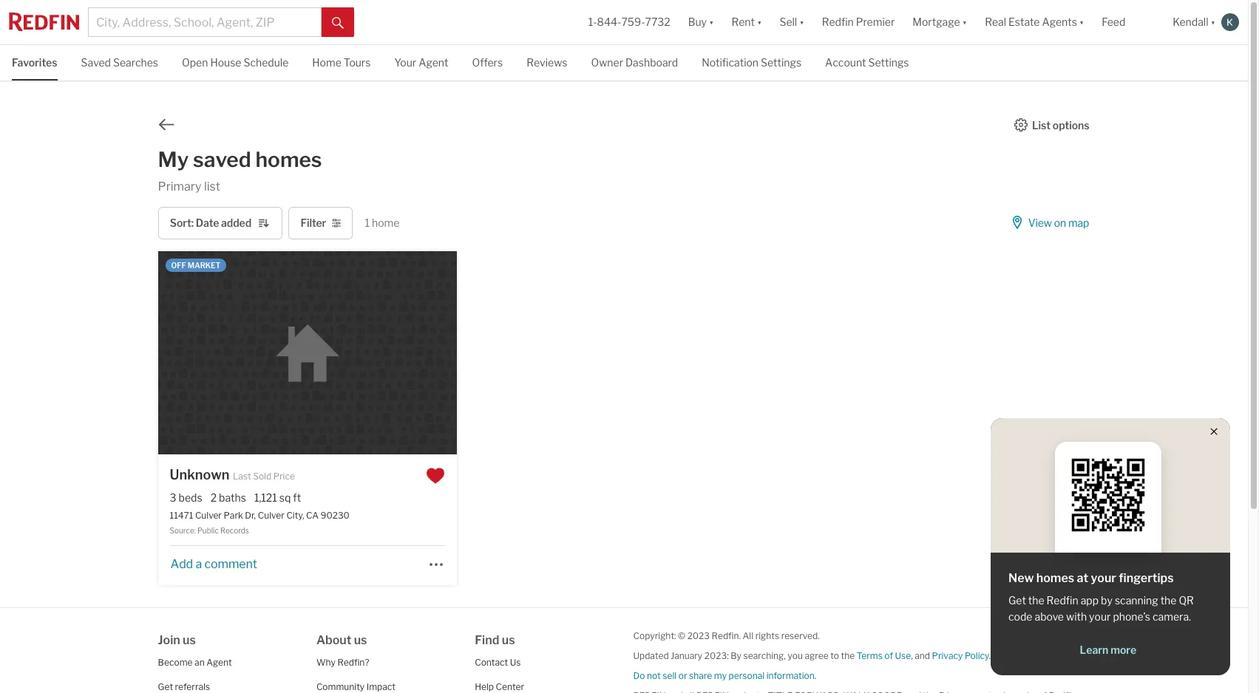 Task type: vqa. For each thing, say whether or not it's contained in the screenshot.
this
no



Task type: describe. For each thing, give the bounding box(es) containing it.
estate
[[1008, 16, 1040, 28]]

account settings
[[825, 56, 909, 69]]

saved
[[193, 147, 251, 172]]

▾ inside "link"
[[1079, 16, 1084, 28]]

get the redfin app by scanning the qr code above with your phone's camera.
[[1008, 594, 1194, 623]]

feed
[[1102, 16, 1125, 28]]

rent
[[732, 16, 755, 28]]

real
[[985, 16, 1006, 28]]

off
[[171, 261, 186, 270]]

user photo image
[[1221, 13, 1239, 31]]

1 vertical spatial homes
[[1036, 571, 1074, 586]]

settings for notification settings
[[761, 56, 801, 69]]

why redfin? button
[[316, 657, 369, 668]]

rent ▾ button
[[723, 0, 771, 44]]

1,121 sq ft
[[254, 492, 301, 504]]

ca
[[306, 510, 319, 522]]

▾ for rent ▾
[[757, 16, 762, 28]]

homes inside the my saved homes primary list
[[255, 147, 322, 172]]

price
[[273, 471, 295, 482]]

your agent
[[394, 56, 448, 69]]

a
[[195, 557, 202, 571]]

contact
[[475, 657, 508, 668]]

redfin.
[[712, 631, 741, 642]]

my
[[158, 147, 189, 172]]

kendall ▾
[[1173, 16, 1215, 28]]

app
[[1081, 594, 1099, 607]]

photo of 11471 culver park dr, culver city, ca 90230 image
[[158, 252, 457, 455]]

new
[[1008, 571, 1034, 586]]

settings for account settings
[[868, 56, 909, 69]]

1 home
[[365, 217, 399, 229]]

home tours
[[312, 56, 371, 69]]

1,121
[[254, 492, 277, 504]]

list
[[204, 180, 220, 194]]

▾ for mortgage ▾
[[962, 16, 967, 28]]

buy
[[688, 16, 707, 28]]

new homes at your fingertips
[[1008, 571, 1174, 586]]

to
[[830, 651, 839, 662]]

1-844-759-7732 link
[[588, 16, 670, 28]]

searching,
[[743, 651, 786, 662]]

get referrals button
[[158, 681, 210, 692]]

filter button
[[289, 207, 353, 240]]

community impact
[[316, 681, 396, 692]]

favorites link
[[12, 45, 57, 79]]

added
[[221, 217, 251, 229]]

get for get referrals
[[158, 681, 173, 692]]

us
[[510, 657, 521, 668]]

reviews
[[526, 56, 567, 69]]

redfin premier button
[[813, 0, 904, 44]]

1 horizontal spatial the
[[1028, 594, 1044, 607]]

agree
[[805, 651, 829, 662]]

home tours link
[[312, 45, 371, 79]]

your inside "get the redfin app by scanning the qr code above with your phone's camera."
[[1089, 611, 1111, 623]]

redfin inside button
[[822, 16, 854, 28]]

open house schedule link
[[182, 45, 289, 79]]

do not sell or share my personal information link
[[633, 671, 815, 682]]

11471 culver park dr, culver city, ca 90230 source: public records
[[170, 510, 350, 536]]

park
[[224, 510, 243, 522]]

buy ▾ button
[[679, 0, 723, 44]]

beds
[[179, 492, 202, 504]]

app install qr code image
[[1067, 454, 1149, 537]]

comment
[[204, 557, 257, 571]]

mortgage ▾
[[913, 16, 967, 28]]

more
[[1111, 644, 1136, 657]]

copyright: © 2023 redfin. all rights reserved.
[[633, 631, 820, 642]]

saved
[[81, 56, 111, 69]]

City, Address, School, Agent, ZIP search field
[[88, 7, 322, 37]]

1 vertical spatial agent
[[206, 657, 232, 668]]

1 vertical spatial .
[[815, 671, 816, 682]]

sell ▾
[[780, 16, 804, 28]]

copyright:
[[633, 631, 676, 642]]

of
[[884, 651, 893, 662]]

us for find us
[[502, 634, 515, 648]]

qr
[[1179, 594, 1194, 607]]

2 horizontal spatial the
[[1160, 594, 1177, 607]]

rent ▾ button
[[732, 0, 762, 44]]

learn
[[1080, 644, 1108, 657]]

community impact button
[[316, 681, 396, 692]]

schedule
[[244, 56, 289, 69]]

2023
[[687, 631, 710, 642]]

rights
[[755, 631, 779, 642]]

about us
[[316, 634, 367, 648]]

impact
[[366, 681, 396, 692]]

add a comment
[[170, 557, 257, 571]]

contact us
[[475, 657, 521, 668]]

your agent link
[[394, 45, 448, 79]]

1-844-759-7732
[[588, 16, 670, 28]]

redfin inside "get the redfin app by scanning the qr code above with your phone's camera."
[[1047, 594, 1078, 607]]

3 beds
[[170, 492, 202, 504]]

1 horizontal spatial agent
[[419, 56, 448, 69]]

above
[[1035, 611, 1064, 623]]

phone's
[[1113, 611, 1150, 623]]

us for join us
[[183, 634, 196, 648]]

open house schedule
[[182, 56, 289, 69]]

help center button
[[475, 681, 524, 692]]

11471
[[170, 510, 193, 522]]

kendall
[[1173, 16, 1208, 28]]

▾ for sell ▾
[[799, 16, 804, 28]]

get referrals
[[158, 681, 210, 692]]

▾ for buy ▾
[[709, 16, 714, 28]]

tours
[[344, 56, 371, 69]]

us for about us
[[354, 634, 367, 648]]



Task type: locate. For each thing, give the bounding box(es) containing it.
2 culver from the left
[[258, 510, 284, 522]]

▾ right mortgage
[[962, 16, 967, 28]]

terms of use link
[[857, 651, 911, 662]]

dashboard
[[625, 56, 678, 69]]

0 horizontal spatial the
[[841, 651, 855, 662]]

homes
[[255, 147, 322, 172], [1036, 571, 1074, 586]]

submit search image
[[332, 17, 344, 29]]

844-
[[597, 16, 621, 28]]

1-
[[588, 16, 597, 28]]

:
[[191, 217, 194, 229]]

▾ left user photo
[[1211, 16, 1215, 28]]

privacy policy link
[[932, 651, 989, 662]]

0 horizontal spatial redfin
[[822, 16, 854, 28]]

the up the camera.
[[1160, 594, 1177, 607]]

learn more
[[1080, 644, 1136, 657]]

1 horizontal spatial get
[[1008, 594, 1026, 607]]

0 vertical spatial agent
[[419, 56, 448, 69]]

help center
[[475, 681, 524, 692]]

do not sell or share my personal information .
[[633, 671, 816, 682]]

0 vertical spatial .
[[989, 651, 991, 662]]

▾ right agents
[[1079, 16, 1084, 28]]

become an agent
[[158, 657, 232, 668]]

redfin left premier
[[822, 16, 854, 28]]

1 horizontal spatial redfin
[[1047, 594, 1078, 607]]

3 ▾ from the left
[[799, 16, 804, 28]]

share
[[689, 671, 712, 682]]

redfin premier
[[822, 16, 895, 28]]

all
[[743, 631, 753, 642]]

0 horizontal spatial get
[[158, 681, 173, 692]]

view on map
[[1028, 217, 1089, 229]]

settings down sell
[[761, 56, 801, 69]]

settings
[[761, 56, 801, 69], [868, 56, 909, 69]]

redfin
[[822, 16, 854, 28], [1047, 594, 1078, 607]]

redfin up above
[[1047, 594, 1078, 607]]

agent right your
[[419, 56, 448, 69]]

join us
[[158, 634, 196, 648]]

mortgage ▾ button
[[904, 0, 976, 44]]

the right 'to'
[[841, 651, 855, 662]]

agents
[[1042, 16, 1077, 28]]

culver up public
[[195, 510, 222, 522]]

0 horizontal spatial agent
[[206, 657, 232, 668]]

notification settings
[[702, 56, 801, 69]]

find
[[475, 634, 499, 648]]

agent right an
[[206, 657, 232, 668]]

6 ▾ from the left
[[1211, 16, 1215, 28]]

0 vertical spatial your
[[1091, 571, 1116, 586]]

city,
[[286, 510, 304, 522]]

and
[[915, 651, 930, 662]]

sort : date added
[[170, 217, 251, 229]]

real estate agents ▾ link
[[985, 0, 1084, 44]]

▾
[[709, 16, 714, 28], [757, 16, 762, 28], [799, 16, 804, 28], [962, 16, 967, 28], [1079, 16, 1084, 28], [1211, 16, 1215, 28]]

not
[[647, 671, 661, 682]]

referrals
[[175, 681, 210, 692]]

home
[[372, 217, 399, 229]]

find us
[[475, 634, 515, 648]]

1 horizontal spatial .
[[989, 651, 991, 662]]

january
[[671, 651, 703, 662]]

1 vertical spatial get
[[158, 681, 173, 692]]

map
[[1068, 217, 1089, 229]]

3 us from the left
[[502, 634, 515, 648]]

use
[[895, 651, 911, 662]]

policy
[[965, 651, 989, 662]]

sort
[[170, 217, 191, 229]]

0 horizontal spatial us
[[183, 634, 196, 648]]

2 ▾ from the left
[[757, 16, 762, 28]]

favorite button checkbox
[[426, 467, 445, 486]]

get down become
[[158, 681, 173, 692]]

1 ▾ from the left
[[709, 16, 714, 28]]

your down the by
[[1089, 611, 1111, 623]]

1 horizontal spatial settings
[[868, 56, 909, 69]]

,
[[911, 651, 913, 662]]

view
[[1028, 217, 1052, 229]]

1 vertical spatial your
[[1089, 611, 1111, 623]]

real estate agents ▾ button
[[976, 0, 1093, 44]]

fingertips
[[1119, 571, 1174, 586]]

5 ▾ from the left
[[1079, 16, 1084, 28]]

open
[[182, 56, 208, 69]]

7732
[[645, 16, 670, 28]]

▾ right rent
[[757, 16, 762, 28]]

sell
[[663, 671, 677, 682]]

0 vertical spatial redfin
[[822, 16, 854, 28]]

your
[[1091, 571, 1116, 586], [1089, 611, 1111, 623]]

homes left at
[[1036, 571, 1074, 586]]

about
[[316, 634, 351, 648]]

owner dashboard
[[591, 56, 678, 69]]

last
[[233, 471, 251, 482]]

personal
[[729, 671, 765, 682]]

us up "redfin?"
[[354, 634, 367, 648]]

1 vertical spatial redfin
[[1047, 594, 1078, 607]]

the up above
[[1028, 594, 1044, 607]]

0 vertical spatial homes
[[255, 147, 322, 172]]

2 settings from the left
[[868, 56, 909, 69]]

1 horizontal spatial us
[[354, 634, 367, 648]]

last sold price
[[233, 471, 295, 482]]

why redfin?
[[316, 657, 369, 668]]

us right find
[[502, 634, 515, 648]]

baths
[[219, 492, 246, 504]]

. right privacy
[[989, 651, 991, 662]]

your right at
[[1091, 571, 1116, 586]]

favorites
[[12, 56, 57, 69]]

rent ▾
[[732, 16, 762, 28]]

notification settings link
[[702, 45, 801, 79]]

buy ▾ button
[[688, 0, 714, 44]]

get inside "get the redfin app by scanning the qr code above with your phone's camera."
[[1008, 594, 1026, 607]]

updated
[[633, 651, 669, 662]]

. down agree
[[815, 671, 816, 682]]

▾ right sell
[[799, 16, 804, 28]]

4 ▾ from the left
[[962, 16, 967, 28]]

us right join
[[183, 634, 196, 648]]

1 horizontal spatial homes
[[1036, 571, 1074, 586]]

get for get the redfin app by scanning the qr code above with your phone's camera.
[[1008, 594, 1026, 607]]

become
[[158, 657, 193, 668]]

favorite button image
[[426, 467, 445, 486]]

dr,
[[245, 510, 256, 522]]

culver down 1,121
[[258, 510, 284, 522]]

buy ▾
[[688, 16, 714, 28]]

1 horizontal spatial culver
[[258, 510, 284, 522]]

offers
[[472, 56, 503, 69]]

home
[[312, 56, 341, 69]]

.
[[989, 651, 991, 662], [815, 671, 816, 682]]

real estate agents ▾
[[985, 16, 1084, 28]]

privacy
[[932, 651, 963, 662]]

owner
[[591, 56, 623, 69]]

reserved.
[[781, 631, 820, 642]]

get up code
[[1008, 594, 1026, 607]]

1 us from the left
[[183, 634, 196, 648]]

▾ for kendall ▾
[[1211, 16, 1215, 28]]

sell
[[780, 16, 797, 28]]

0 horizontal spatial culver
[[195, 510, 222, 522]]

▾ right buy
[[709, 16, 714, 28]]

1 settings from the left
[[761, 56, 801, 69]]

1 culver from the left
[[195, 510, 222, 522]]

0 horizontal spatial .
[[815, 671, 816, 682]]

settings down premier
[[868, 56, 909, 69]]

0 horizontal spatial settings
[[761, 56, 801, 69]]

0 horizontal spatial homes
[[255, 147, 322, 172]]

code
[[1008, 611, 1032, 623]]

join
[[158, 634, 180, 648]]

homes right saved
[[255, 147, 322, 172]]

premier
[[856, 16, 895, 28]]

reviews link
[[526, 45, 567, 79]]

terms
[[857, 651, 883, 662]]

2 us from the left
[[354, 634, 367, 648]]

scanning
[[1115, 594, 1158, 607]]

sell ▾ button
[[771, 0, 813, 44]]

©
[[678, 631, 685, 642]]

account settings link
[[825, 45, 909, 79]]

owner dashboard link
[[591, 45, 678, 79]]

0 vertical spatial get
[[1008, 594, 1026, 607]]

2 horizontal spatial us
[[502, 634, 515, 648]]



